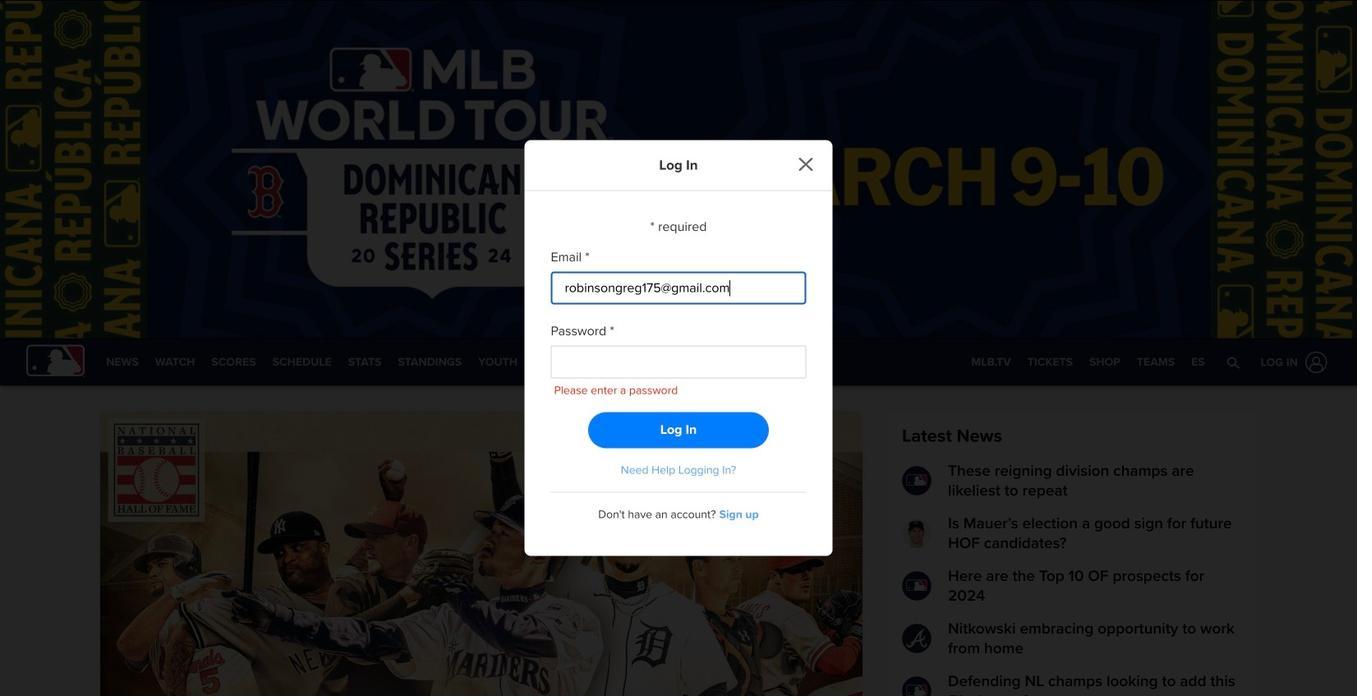 Task type: vqa. For each thing, say whether or not it's contained in the screenshot.
CUBS "icon"
no



Task type: locate. For each thing, give the bounding box(es) containing it.
0 vertical spatial mlb image
[[902, 466, 932, 496]]

None password field
[[551, 346, 807, 378]]

mlb image up the j. mauer icon
[[902, 466, 932, 496]]

None submit
[[588, 412, 769, 448]]

mlb image
[[902, 676, 932, 696]]

secondary navigation element
[[98, 339, 591, 385]]

1 vertical spatial mlb image
[[902, 571, 932, 601]]

dialog
[[0, 0, 1358, 696]]

2 mlb image from the top
[[902, 571, 932, 601]]

mlb image
[[902, 466, 932, 496], [902, 571, 932, 601]]

the next 5 hall of fame ballots are stacked image
[[100, 412, 863, 696]]

None text field
[[551, 272, 807, 304]]

alert
[[554, 382, 803, 399]]

mlb image up braves image
[[902, 571, 932, 601]]

top navigation element
[[0, 339, 1358, 385]]



Task type: describe. For each thing, give the bounding box(es) containing it.
search image
[[1227, 356, 1240, 369]]

braves image
[[902, 624, 932, 653]]

j. mauer image
[[902, 519, 932, 548]]

major league baseball image
[[26, 345, 85, 378]]

1 mlb image from the top
[[902, 466, 932, 496]]

log in image
[[1302, 348, 1331, 377]]

close image
[[799, 157, 814, 171]]



